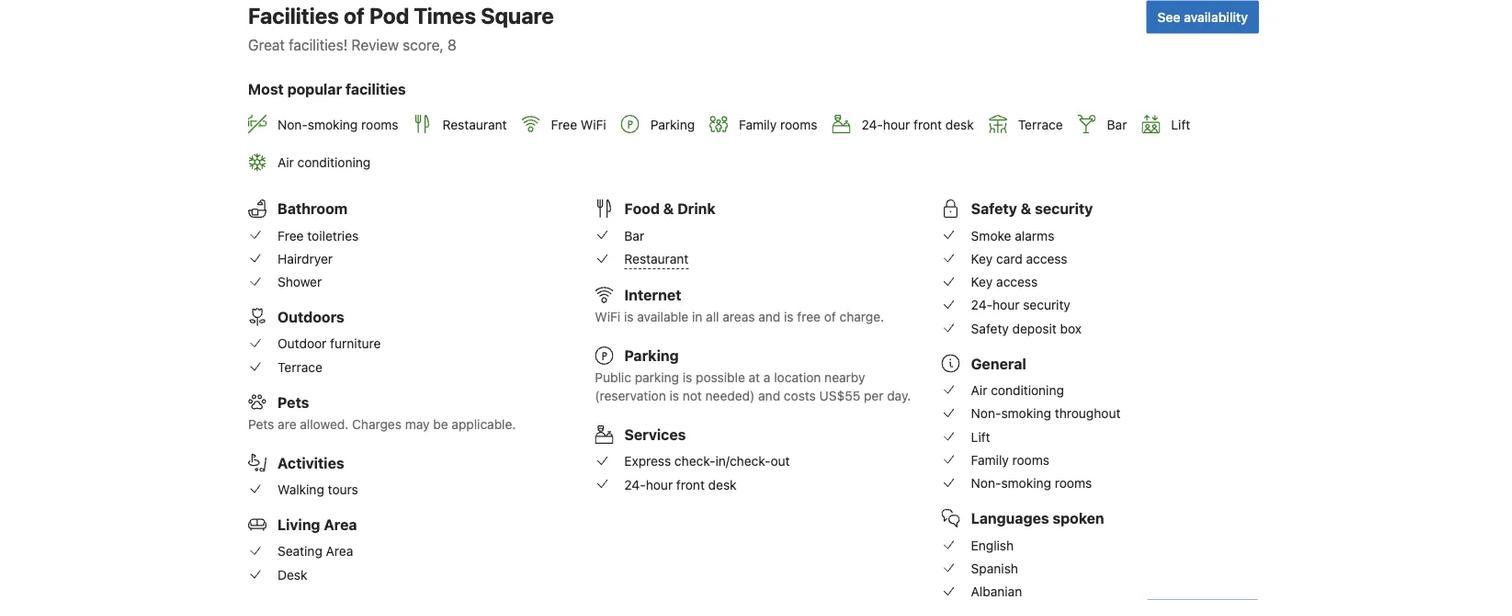 Task type: locate. For each thing, give the bounding box(es) containing it.
activities
[[278, 454, 344, 472]]

free
[[551, 117, 577, 132], [278, 228, 304, 243]]

access down key card access
[[997, 274, 1038, 290]]

of left pod
[[344, 2, 365, 28]]

0 vertical spatial pets
[[278, 394, 309, 411]]

0 vertical spatial free
[[551, 117, 577, 132]]

area down living area
[[326, 544, 353, 559]]

0 horizontal spatial &
[[663, 200, 674, 217]]

terrace up safety & security
[[1018, 117, 1063, 132]]

1 vertical spatial non-
[[971, 406, 1002, 421]]

all
[[706, 309, 719, 324]]

0 vertical spatial hour
[[883, 117, 910, 132]]

air down general
[[971, 383, 988, 398]]

outdoor
[[278, 336, 327, 351]]

0 vertical spatial area
[[324, 516, 357, 534]]

0 vertical spatial 24-
[[862, 117, 883, 132]]

1 horizontal spatial 24-
[[862, 117, 883, 132]]

(reservation
[[595, 388, 666, 403]]

parking up food & drink
[[651, 117, 695, 132]]

0 vertical spatial air conditioning
[[278, 155, 371, 170]]

deposit
[[1013, 321, 1057, 336]]

& right food
[[663, 200, 674, 217]]

1 horizontal spatial of
[[824, 309, 836, 324]]

free for free wifi
[[551, 117, 577, 132]]

is left not
[[670, 388, 679, 403]]

pets are allowed. charges may be applicable.
[[248, 416, 516, 432]]

0 vertical spatial terrace
[[1018, 117, 1063, 132]]

terrace down the outdoor
[[278, 359, 323, 375]]

0 horizontal spatial hour
[[646, 477, 673, 492]]

desk
[[946, 117, 974, 132], [709, 477, 737, 492]]

2 vertical spatial hour
[[646, 477, 673, 492]]

0 vertical spatial family rooms
[[739, 117, 818, 132]]

terrace
[[1018, 117, 1063, 132], [278, 359, 323, 375]]

1 vertical spatial and
[[759, 388, 781, 403]]

security up deposit at bottom
[[1023, 298, 1071, 313]]

24-
[[862, 117, 883, 132], [971, 298, 993, 313], [625, 477, 646, 492]]

1 vertical spatial safety
[[971, 321, 1009, 336]]

a
[[764, 370, 771, 385]]

0 vertical spatial bar
[[1107, 117, 1127, 132]]

0 horizontal spatial air conditioning
[[278, 155, 371, 170]]

1 horizontal spatial terrace
[[1018, 117, 1063, 132]]

day.
[[887, 388, 911, 403]]

air up bathroom
[[278, 155, 294, 170]]

non- down general
[[971, 406, 1002, 421]]

1 safety from the top
[[971, 200, 1018, 217]]

1 vertical spatial restaurant
[[625, 251, 689, 266]]

be
[[433, 416, 448, 432]]

charge.
[[840, 309, 884, 324]]

1 horizontal spatial lift
[[1172, 117, 1191, 132]]

1 & from the left
[[663, 200, 674, 217]]

key down smoke
[[971, 251, 993, 266]]

1 vertical spatial air
[[971, 383, 988, 398]]

lift
[[1172, 117, 1191, 132], [971, 429, 991, 444]]

1 horizontal spatial bar
[[1107, 117, 1127, 132]]

0 horizontal spatial air
[[278, 155, 294, 170]]

1 vertical spatial front
[[677, 477, 705, 492]]

1 key from the top
[[971, 251, 993, 266]]

air conditioning up bathroom
[[278, 155, 371, 170]]

0 horizontal spatial 24-hour front desk
[[625, 477, 737, 492]]

non-
[[278, 117, 308, 132], [971, 406, 1002, 421], [971, 476, 1002, 491]]

security
[[1035, 200, 1094, 217], [1023, 298, 1071, 313]]

2 key from the top
[[971, 274, 993, 290]]

0 horizontal spatial lift
[[971, 429, 991, 444]]

2 vertical spatial 24-
[[625, 477, 646, 492]]

24-hour front desk
[[862, 117, 974, 132], [625, 477, 737, 492]]

1 horizontal spatial air conditioning
[[971, 383, 1064, 398]]

safety up smoke
[[971, 200, 1018, 217]]

safety deposit box
[[971, 321, 1082, 336]]

1 horizontal spatial air
[[971, 383, 988, 398]]

family
[[739, 117, 777, 132], [971, 453, 1009, 468]]

1 horizontal spatial restaurant
[[625, 251, 689, 266]]

smoking down most popular facilities
[[308, 117, 358, 132]]

1 horizontal spatial &
[[1021, 200, 1032, 217]]

0 vertical spatial security
[[1035, 200, 1094, 217]]

seating area
[[278, 544, 353, 559]]

security up alarms
[[1035, 200, 1094, 217]]

0 vertical spatial of
[[344, 2, 365, 28]]

0 horizontal spatial pets
[[248, 416, 274, 432]]

area
[[324, 516, 357, 534], [326, 544, 353, 559]]

0 horizontal spatial 24-
[[625, 477, 646, 492]]

outdoors
[[278, 308, 345, 326]]

1 horizontal spatial conditioning
[[991, 383, 1064, 398]]

internet
[[625, 286, 682, 304]]

1 and from the top
[[759, 309, 781, 324]]

2 safety from the top
[[971, 321, 1009, 336]]

and right "areas"
[[759, 309, 781, 324]]

1 horizontal spatial free
[[551, 117, 577, 132]]

1 horizontal spatial family
[[971, 453, 1009, 468]]

2 and from the top
[[759, 388, 781, 403]]

express
[[625, 454, 671, 469]]

hour
[[883, 117, 910, 132], [993, 298, 1020, 313], [646, 477, 673, 492]]

restaurant up 'internet' at the left of the page
[[625, 251, 689, 266]]

spanish
[[971, 561, 1019, 576]]

0 horizontal spatial desk
[[709, 477, 737, 492]]

smoking up languages spoken
[[1002, 476, 1052, 491]]

1 vertical spatial parking
[[625, 347, 679, 364]]

air conditioning
[[278, 155, 371, 170], [971, 383, 1064, 398]]

non-smoking rooms down most popular facilities
[[278, 117, 399, 132]]

0 vertical spatial safety
[[971, 200, 1018, 217]]

safety for safety deposit box
[[971, 321, 1009, 336]]

1 vertical spatial bar
[[625, 228, 645, 243]]

key
[[971, 251, 993, 266], [971, 274, 993, 290]]

albanian
[[971, 584, 1023, 599]]

1 horizontal spatial pets
[[278, 394, 309, 411]]

free wifi
[[551, 117, 607, 132]]

0 vertical spatial parking
[[651, 117, 695, 132]]

1 vertical spatial non-smoking rooms
[[971, 476, 1092, 491]]

1 horizontal spatial family rooms
[[971, 453, 1050, 468]]

front
[[914, 117, 942, 132], [677, 477, 705, 492]]

0 horizontal spatial non-smoking rooms
[[278, 117, 399, 132]]

restaurant
[[443, 117, 507, 132], [625, 251, 689, 266]]

key down key card access
[[971, 274, 993, 290]]

pod
[[370, 2, 409, 28]]

parking
[[651, 117, 695, 132], [625, 347, 679, 364]]

2 horizontal spatial 24-
[[971, 298, 993, 313]]

most
[[248, 80, 284, 97]]

0 horizontal spatial family rooms
[[739, 117, 818, 132]]

pets for pets
[[278, 394, 309, 411]]

popular
[[287, 80, 342, 97]]

of inside 'facilities of pod times square great facilities! review score, 8'
[[344, 2, 365, 28]]

smoking down general
[[1002, 406, 1052, 421]]

1 horizontal spatial 24-hour front desk
[[862, 117, 974, 132]]

2 vertical spatial non-
[[971, 476, 1002, 491]]

0 horizontal spatial free
[[278, 228, 304, 243]]

nearby
[[825, 370, 865, 385]]

pets
[[278, 394, 309, 411], [248, 416, 274, 432]]

0 horizontal spatial front
[[677, 477, 705, 492]]

1 vertical spatial key
[[971, 274, 993, 290]]

0 vertical spatial family
[[739, 117, 777, 132]]

0 vertical spatial smoking
[[308, 117, 358, 132]]

1 vertical spatial air conditioning
[[971, 383, 1064, 398]]

1 vertical spatial free
[[278, 228, 304, 243]]

us$55
[[820, 388, 861, 403]]

shower
[[278, 274, 322, 290]]

non- down popular
[[278, 117, 308, 132]]

and
[[759, 309, 781, 324], [759, 388, 781, 403]]

area for living area
[[324, 516, 357, 534]]

1 vertical spatial 24-hour front desk
[[625, 477, 737, 492]]

bar
[[1107, 117, 1127, 132], [625, 228, 645, 243]]

0 vertical spatial key
[[971, 251, 993, 266]]

non-smoking rooms
[[278, 117, 399, 132], [971, 476, 1092, 491]]

0 vertical spatial conditioning
[[297, 155, 371, 170]]

and down a
[[759, 388, 781, 403]]

0 vertical spatial and
[[759, 309, 781, 324]]

see
[[1158, 9, 1181, 24]]

1 horizontal spatial hour
[[883, 117, 910, 132]]

0 horizontal spatial of
[[344, 2, 365, 28]]

safety
[[971, 200, 1018, 217], [971, 321, 1009, 336]]

0 horizontal spatial bar
[[625, 228, 645, 243]]

pets up are
[[278, 394, 309, 411]]

& for food
[[663, 200, 674, 217]]

2 & from the left
[[1021, 200, 1032, 217]]

of right free
[[824, 309, 836, 324]]

conditioning up bathroom
[[297, 155, 371, 170]]

1 horizontal spatial front
[[914, 117, 942, 132]]

& up alarms
[[1021, 200, 1032, 217]]

1 vertical spatial hour
[[993, 298, 1020, 313]]

walking tours
[[278, 482, 358, 497]]

review
[[352, 36, 399, 53]]

access down alarms
[[1027, 251, 1068, 266]]

desk
[[278, 567, 308, 582]]

access
[[1027, 251, 1068, 266], [997, 274, 1038, 290]]

0 vertical spatial non-
[[278, 117, 308, 132]]

facilities
[[346, 80, 406, 97]]

0 vertical spatial desk
[[946, 117, 974, 132]]

restaurant down 8
[[443, 117, 507, 132]]

hairdryer
[[278, 251, 333, 266]]

1 vertical spatial terrace
[[278, 359, 323, 375]]

parking up parking
[[625, 347, 679, 364]]

per
[[864, 388, 884, 403]]

smoking
[[308, 117, 358, 132], [1002, 406, 1052, 421], [1002, 476, 1052, 491]]

conditioning
[[297, 155, 371, 170], [991, 383, 1064, 398]]

may
[[405, 416, 430, 432]]

0 vertical spatial 24-hour front desk
[[862, 117, 974, 132]]

rooms
[[361, 117, 399, 132], [781, 117, 818, 132], [1013, 453, 1050, 468], [1055, 476, 1092, 491]]

availability
[[1184, 9, 1248, 24]]

0 vertical spatial restaurant
[[443, 117, 507, 132]]

1 vertical spatial pets
[[248, 416, 274, 432]]

1 vertical spatial family rooms
[[971, 453, 1050, 468]]

non-smoking rooms up languages spoken
[[971, 476, 1092, 491]]

0 horizontal spatial conditioning
[[297, 155, 371, 170]]

check-
[[675, 454, 716, 469]]

non- up "languages"
[[971, 476, 1002, 491]]

0 horizontal spatial restaurant
[[443, 117, 507, 132]]

area down the tours
[[324, 516, 357, 534]]

air conditioning down general
[[971, 383, 1064, 398]]

family rooms
[[739, 117, 818, 132], [971, 453, 1050, 468]]

safety up general
[[971, 321, 1009, 336]]

conditioning up non-smoking throughout
[[991, 383, 1064, 398]]

in
[[692, 309, 703, 324]]

facilities of pod times square great facilities! review score, 8
[[248, 2, 554, 53]]

1 vertical spatial area
[[326, 544, 353, 559]]

smoke
[[971, 228, 1012, 243]]

1 vertical spatial security
[[1023, 298, 1071, 313]]

key for key card access
[[971, 251, 993, 266]]

pets left are
[[248, 416, 274, 432]]



Task type: vqa. For each thing, say whether or not it's contained in the screenshot.
using in the left of the page
no



Task type: describe. For each thing, give the bounding box(es) containing it.
0 vertical spatial front
[[914, 117, 942, 132]]

1 vertical spatial family
[[971, 453, 1009, 468]]

security for 24-hour security
[[1023, 298, 1071, 313]]

toiletries
[[307, 228, 359, 243]]

safety & security
[[971, 200, 1094, 217]]

key access
[[971, 274, 1038, 290]]

is down 'internet' at the left of the page
[[624, 309, 634, 324]]

public
[[595, 370, 632, 385]]

0 vertical spatial non-smoking rooms
[[278, 117, 399, 132]]

languages spoken
[[971, 510, 1105, 527]]

great
[[248, 36, 285, 53]]

& for safety
[[1021, 200, 1032, 217]]

free
[[797, 309, 821, 324]]

0 horizontal spatial family
[[739, 117, 777, 132]]

1 horizontal spatial desk
[[946, 117, 974, 132]]

2 horizontal spatial hour
[[993, 298, 1020, 313]]

are
[[278, 416, 297, 432]]

areas
[[723, 309, 755, 324]]

general
[[971, 355, 1027, 372]]

24-hour security
[[971, 298, 1071, 313]]

8
[[448, 36, 457, 53]]

see availability button
[[1147, 0, 1259, 33]]

restaurant for bar
[[625, 251, 689, 266]]

alarms
[[1015, 228, 1055, 243]]

bathroom
[[278, 200, 348, 217]]

0 horizontal spatial terrace
[[278, 359, 323, 375]]

out
[[771, 454, 790, 469]]

english
[[971, 538, 1014, 553]]

1 vertical spatial smoking
[[1002, 406, 1052, 421]]

outdoor furniture
[[278, 336, 381, 351]]

services
[[625, 426, 686, 443]]

is up not
[[683, 370, 693, 385]]

applicable.
[[452, 416, 516, 432]]

pets for pets are allowed. charges may be applicable.
[[248, 416, 274, 432]]

facilities!
[[289, 36, 348, 53]]

and inside public parking is possible at a location nearby (reservation is not needed) and costs us$55 per day.
[[759, 388, 781, 403]]

walking
[[278, 482, 324, 497]]

is left free
[[784, 309, 794, 324]]

see availability
[[1158, 9, 1248, 24]]

most popular facilities
[[248, 80, 406, 97]]

key card access
[[971, 251, 1068, 266]]

charges
[[352, 416, 402, 432]]

1 vertical spatial 24-
[[971, 298, 993, 313]]

security for safety & security
[[1035, 200, 1094, 217]]

square
[[481, 2, 554, 28]]

languages
[[971, 510, 1050, 527]]

allowed.
[[300, 416, 349, 432]]

seating
[[278, 544, 323, 559]]

express check-in/check-out
[[625, 454, 790, 469]]

1 vertical spatial lift
[[971, 429, 991, 444]]

area for seating area
[[326, 544, 353, 559]]

restaurant for non-smoking rooms
[[443, 117, 507, 132]]

food & drink
[[625, 200, 716, 217]]

1 horizontal spatial non-smoking rooms
[[971, 476, 1092, 491]]

spoken
[[1053, 510, 1105, 527]]

parking
[[635, 370, 679, 385]]

tours
[[328, 482, 358, 497]]

throughout
[[1055, 406, 1121, 421]]

1 vertical spatial access
[[997, 274, 1038, 290]]

free toiletries
[[278, 228, 359, 243]]

free for free toiletries
[[278, 228, 304, 243]]

score,
[[403, 36, 444, 53]]

1 vertical spatial wifi
[[595, 309, 621, 324]]

in/check-
[[716, 454, 771, 469]]

box
[[1061, 321, 1082, 336]]

food
[[625, 200, 660, 217]]

0 vertical spatial wifi
[[581, 117, 607, 132]]

at
[[749, 370, 760, 385]]

1 vertical spatial of
[[824, 309, 836, 324]]

times
[[414, 2, 476, 28]]

living area
[[278, 516, 357, 534]]

smoke alarms
[[971, 228, 1055, 243]]

safety for safety & security
[[971, 200, 1018, 217]]

1 vertical spatial desk
[[709, 477, 737, 492]]

0 vertical spatial lift
[[1172, 117, 1191, 132]]

public parking is possible at a location nearby (reservation is not needed) and costs us$55 per day.
[[595, 370, 911, 403]]

1 vertical spatial conditioning
[[991, 383, 1064, 398]]

location
[[774, 370, 821, 385]]

furniture
[[330, 336, 381, 351]]

non-smoking throughout
[[971, 406, 1121, 421]]

0 vertical spatial access
[[1027, 251, 1068, 266]]

available
[[637, 309, 689, 324]]

drink
[[678, 200, 716, 217]]

needed)
[[706, 388, 755, 403]]

costs
[[784, 388, 816, 403]]

possible
[[696, 370, 745, 385]]

2 vertical spatial smoking
[[1002, 476, 1052, 491]]

facilities
[[248, 2, 339, 28]]

card
[[997, 251, 1023, 266]]

wifi is available in all areas and is free of charge.
[[595, 309, 884, 324]]

not
[[683, 388, 702, 403]]

0 vertical spatial air
[[278, 155, 294, 170]]

living
[[278, 516, 320, 534]]

key for key access
[[971, 274, 993, 290]]



